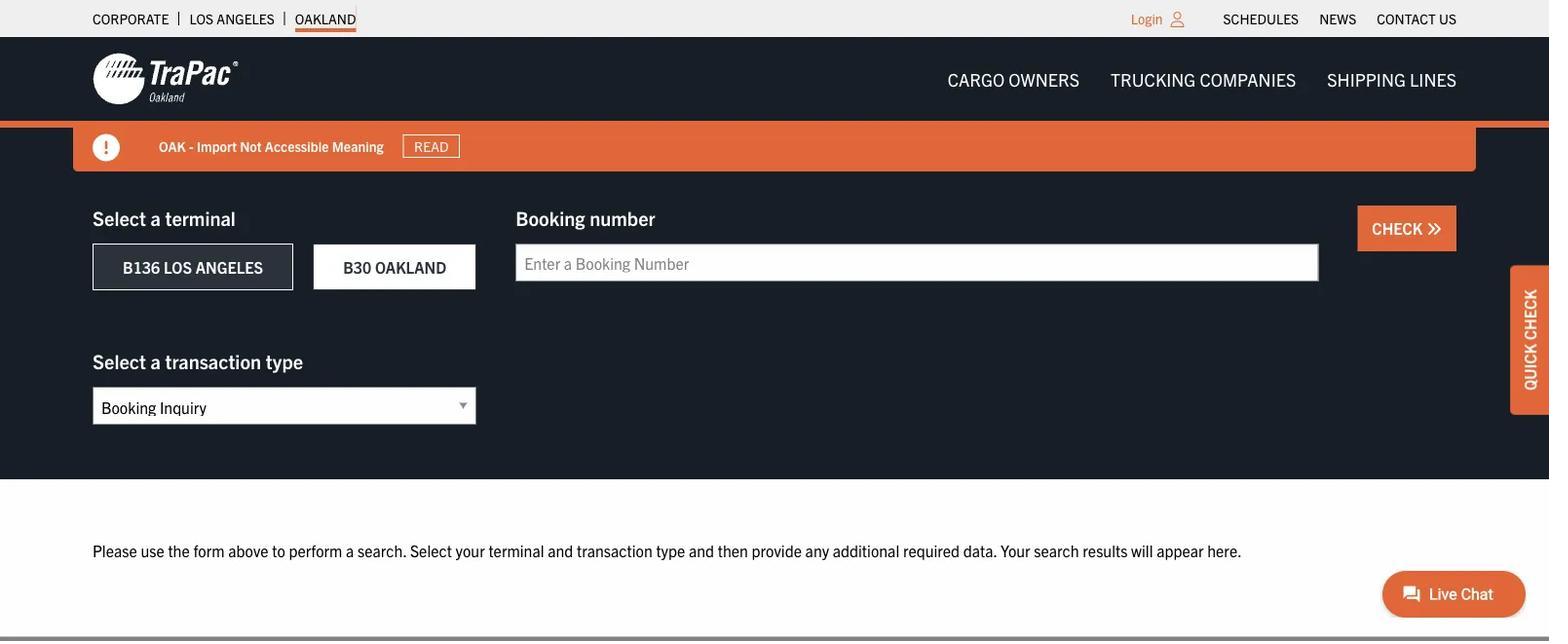 Task type: vqa. For each thing, say whether or not it's contained in the screenshot.
the top 'terminal'
yes



Task type: locate. For each thing, give the bounding box(es) containing it.
appear
[[1157, 540, 1204, 560]]

oakland right "b30"
[[375, 257, 446, 277]]

type
[[266, 348, 303, 373], [656, 540, 685, 560]]

and left the then
[[689, 540, 714, 560]]

footer
[[0, 637, 1549, 641]]

los
[[189, 10, 214, 27], [164, 257, 192, 277]]

0 horizontal spatial oakland
[[295, 10, 356, 27]]

los up oakland image on the top of the page
[[189, 10, 214, 27]]

a for transaction
[[151, 348, 161, 373]]

quick check
[[1520, 290, 1539, 391]]

0 vertical spatial oakland
[[295, 10, 356, 27]]

1 horizontal spatial transaction
[[577, 540, 653, 560]]

los right b136
[[164, 257, 192, 277]]

the
[[168, 540, 190, 560]]

los angeles
[[189, 10, 275, 27]]

terminal up b136 los angeles
[[165, 205, 236, 229]]

oakland image
[[93, 52, 239, 106]]

0 vertical spatial a
[[151, 205, 161, 229]]

0 horizontal spatial and
[[548, 540, 573, 560]]

1 horizontal spatial and
[[689, 540, 714, 560]]

menu bar up shipping
[[1213, 5, 1467, 32]]

select up b136
[[93, 205, 146, 229]]

oakland
[[295, 10, 356, 27], [375, 257, 446, 277]]

check button
[[1358, 206, 1457, 251]]

1 vertical spatial los
[[164, 257, 192, 277]]

import
[[197, 137, 237, 155]]

and right the your
[[548, 540, 573, 560]]

trucking companies link
[[1095, 59, 1312, 99]]

news
[[1319, 10, 1357, 27]]

0 vertical spatial menu bar
[[1213, 5, 1467, 32]]

select a terminal
[[93, 205, 236, 229]]

login
[[1131, 10, 1163, 27]]

1 vertical spatial check
[[1520, 290, 1539, 340]]

menu bar
[[1213, 5, 1467, 32], [932, 59, 1472, 99]]

a up b136
[[151, 205, 161, 229]]

here.
[[1207, 540, 1242, 560]]

select
[[93, 205, 146, 229], [93, 348, 146, 373], [410, 540, 452, 560]]

news link
[[1319, 5, 1357, 32]]

b30 oakland
[[343, 257, 446, 277]]

lines
[[1410, 68, 1457, 90]]

a
[[151, 205, 161, 229], [151, 348, 161, 373], [346, 540, 354, 560]]

any
[[805, 540, 829, 560]]

additional
[[833, 540, 900, 560]]

use
[[141, 540, 164, 560]]

to
[[272, 540, 285, 560]]

booking number
[[516, 205, 655, 229]]

menu bar down "light" icon
[[932, 59, 1472, 99]]

angeles
[[217, 10, 275, 27], [196, 257, 263, 277]]

1 vertical spatial select
[[93, 348, 146, 373]]

please
[[93, 540, 137, 560]]

shipping
[[1327, 68, 1406, 90]]

angeles left oakland link
[[217, 10, 275, 27]]

accessible
[[265, 137, 329, 155]]

1 horizontal spatial terminal
[[489, 540, 544, 560]]

light image
[[1171, 12, 1184, 27]]

trucking
[[1111, 68, 1196, 90]]

and
[[548, 540, 573, 560], [689, 540, 714, 560]]

0 vertical spatial check
[[1372, 218, 1426, 238]]

angeles down select a terminal
[[196, 257, 263, 277]]

read link
[[403, 134, 460, 158]]

companies
[[1200, 68, 1296, 90]]

oakland right los angeles link
[[295, 10, 356, 27]]

please use the form above to perform a search. select your terminal and transaction type and then provide any additional required data. your search results will appear here.
[[93, 540, 1242, 560]]

1 vertical spatial menu bar
[[932, 59, 1472, 99]]

1 vertical spatial terminal
[[489, 540, 544, 560]]

1 vertical spatial type
[[656, 540, 685, 560]]

2 vertical spatial select
[[410, 540, 452, 560]]

a down b136
[[151, 348, 161, 373]]

login link
[[1131, 10, 1163, 27]]

select down b136
[[93, 348, 146, 373]]

0 horizontal spatial check
[[1372, 218, 1426, 238]]

transaction
[[165, 348, 261, 373], [577, 540, 653, 560]]

-
[[189, 137, 194, 155]]

2 and from the left
[[689, 540, 714, 560]]

form
[[193, 540, 225, 560]]

1 vertical spatial a
[[151, 348, 161, 373]]

terminal right the your
[[489, 540, 544, 560]]

banner
[[0, 37, 1549, 171]]

1 vertical spatial oakland
[[375, 257, 446, 277]]

1 horizontal spatial check
[[1520, 290, 1539, 340]]

0 vertical spatial select
[[93, 205, 146, 229]]

above
[[228, 540, 268, 560]]

0 horizontal spatial transaction
[[165, 348, 261, 373]]

0 horizontal spatial terminal
[[165, 205, 236, 229]]

check
[[1372, 218, 1426, 238], [1520, 290, 1539, 340]]

terminal
[[165, 205, 236, 229], [489, 540, 544, 560]]

1 vertical spatial transaction
[[577, 540, 653, 560]]

0 vertical spatial los
[[189, 10, 214, 27]]

meaning
[[332, 137, 384, 155]]

select left the your
[[410, 540, 452, 560]]

number
[[590, 205, 655, 229]]

a left search.
[[346, 540, 354, 560]]

search.
[[358, 540, 407, 560]]

0 vertical spatial type
[[266, 348, 303, 373]]

data.
[[963, 540, 997, 560]]

oak - import not accessible meaning
[[159, 137, 384, 155]]

b136 los angeles
[[123, 257, 263, 277]]



Task type: describe. For each thing, give the bounding box(es) containing it.
cargo owners
[[948, 68, 1080, 90]]

select a transaction type
[[93, 348, 303, 373]]

select for select a terminal
[[93, 205, 146, 229]]

1 and from the left
[[548, 540, 573, 560]]

banner containing cargo owners
[[0, 37, 1549, 171]]

cargo
[[948, 68, 1005, 90]]

contact us
[[1377, 10, 1457, 27]]

los inside los angeles link
[[189, 10, 214, 27]]

menu bar containing schedules
[[1213, 5, 1467, 32]]

us
[[1439, 10, 1457, 27]]

oakland link
[[295, 5, 356, 32]]

contact
[[1377, 10, 1436, 27]]

0 vertical spatial transaction
[[165, 348, 261, 373]]

perform
[[289, 540, 342, 560]]

your
[[456, 540, 485, 560]]

1 horizontal spatial type
[[656, 540, 685, 560]]

1 horizontal spatial oakland
[[375, 257, 446, 277]]

2 vertical spatial a
[[346, 540, 354, 560]]

check inside button
[[1372, 218, 1426, 238]]

then
[[718, 540, 748, 560]]

results
[[1083, 540, 1128, 560]]

corporate
[[93, 10, 169, 27]]

quick check link
[[1510, 265, 1549, 415]]

search
[[1034, 540, 1079, 560]]

schedules
[[1223, 10, 1299, 27]]

1 vertical spatial angeles
[[196, 257, 263, 277]]

not
[[240, 137, 262, 155]]

select for select a transaction type
[[93, 348, 146, 373]]

cargo owners link
[[932, 59, 1095, 99]]

booking
[[516, 205, 585, 229]]

b136
[[123, 257, 160, 277]]

read
[[414, 137, 449, 155]]

Booking number text field
[[516, 244, 1319, 282]]

schedules link
[[1223, 5, 1299, 32]]

solid image
[[93, 134, 120, 161]]

0 horizontal spatial type
[[266, 348, 303, 373]]

shipping lines
[[1327, 68, 1457, 90]]

provide
[[752, 540, 802, 560]]

menu bar containing cargo owners
[[932, 59, 1472, 99]]

check inside "link"
[[1520, 290, 1539, 340]]

owners
[[1009, 68, 1080, 90]]

quick
[[1520, 344, 1539, 391]]

solid image
[[1426, 221, 1442, 237]]

required
[[903, 540, 960, 560]]

contact us link
[[1377, 5, 1457, 32]]

your
[[1001, 540, 1030, 560]]

shipping lines link
[[1312, 59, 1472, 99]]

trucking companies
[[1111, 68, 1296, 90]]

corporate link
[[93, 5, 169, 32]]

0 vertical spatial terminal
[[165, 205, 236, 229]]

b30
[[343, 257, 371, 277]]

a for terminal
[[151, 205, 161, 229]]

oak
[[159, 137, 186, 155]]

will
[[1131, 540, 1153, 560]]

0 vertical spatial angeles
[[217, 10, 275, 27]]

los angeles link
[[189, 5, 275, 32]]



